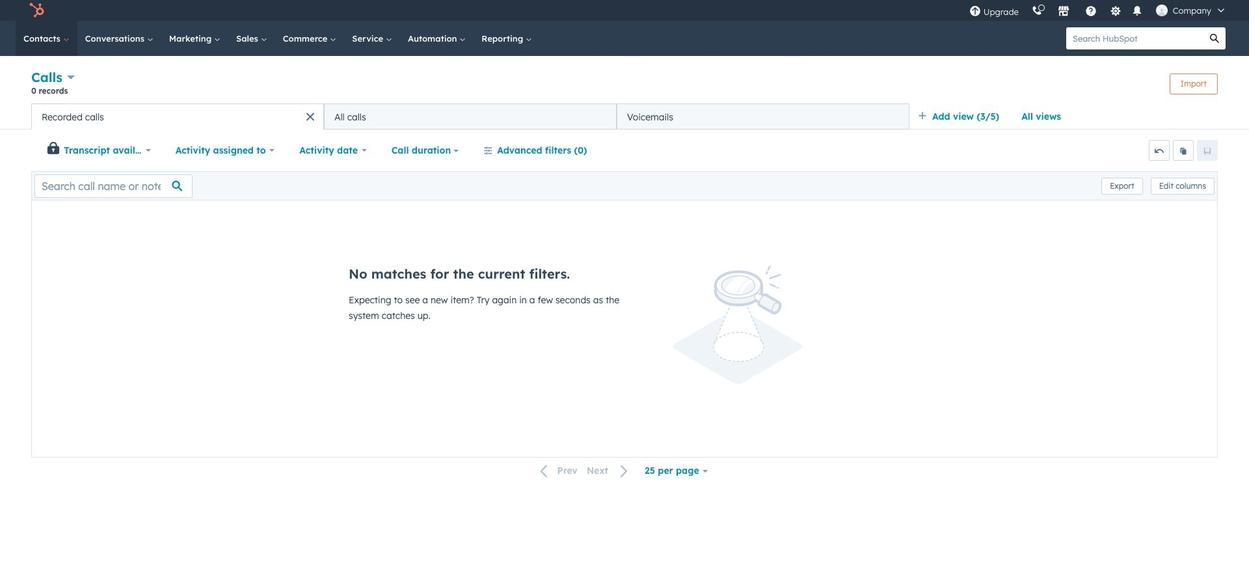 Task type: locate. For each thing, give the bounding box(es) containing it.
menu
[[963, 0, 1234, 21]]

jacob simon image
[[1157, 5, 1168, 16]]

Search HubSpot search field
[[1067, 27, 1204, 49]]

Search call name or notes search field
[[35, 174, 193, 198]]

marketplaces image
[[1058, 6, 1070, 18]]

banner
[[31, 68, 1219, 104]]



Task type: vqa. For each thing, say whether or not it's contained in the screenshot.
Website
no



Task type: describe. For each thing, give the bounding box(es) containing it.
pagination navigation
[[533, 462, 637, 480]]



